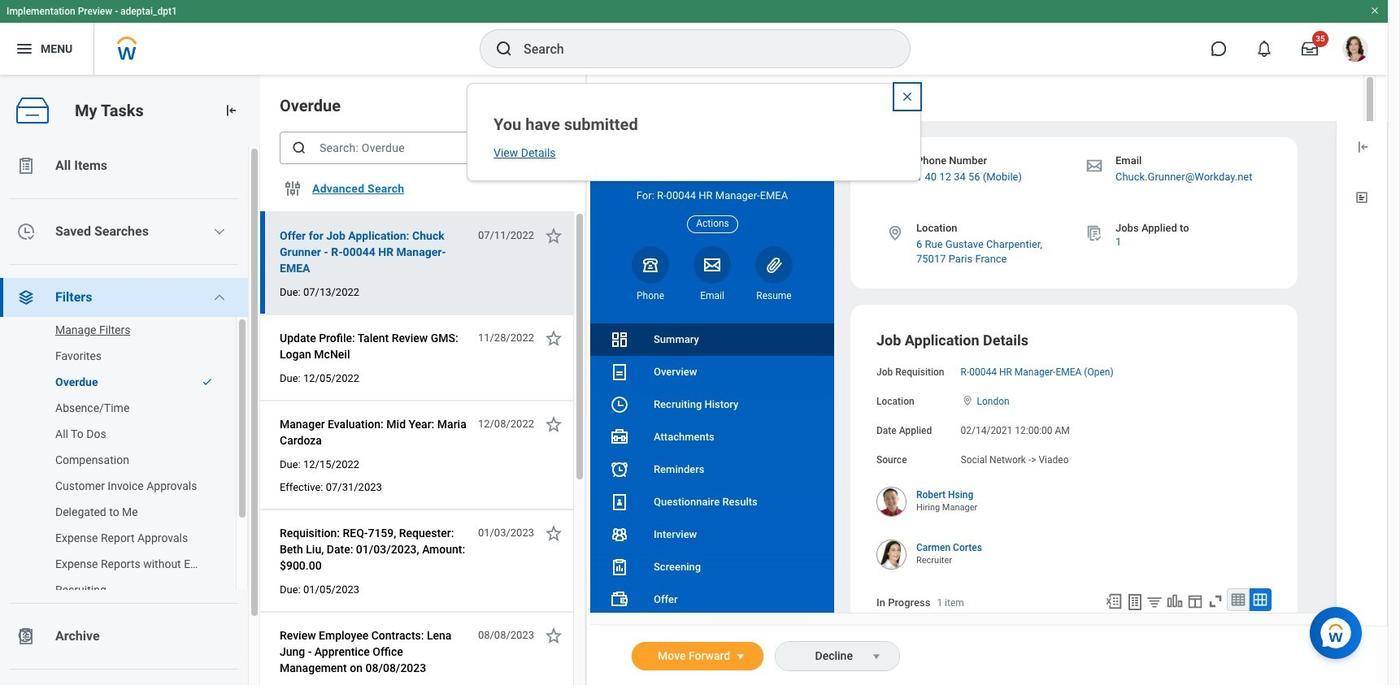 Task type: vqa. For each thing, say whether or not it's contained in the screenshot.
PAY image
no



Task type: describe. For each thing, give the bounding box(es) containing it.
Search Workday  search field
[[524, 31, 877, 67]]

summary image
[[610, 330, 630, 350]]

click to view/edit grid preferences image
[[1187, 593, 1205, 611]]

clock check image
[[16, 222, 36, 242]]

2 caret down image from the left
[[867, 651, 887, 664]]

Search: Overdue text field
[[280, 132, 524, 164]]

search image inside item list element
[[291, 140, 308, 156]]

location image
[[961, 395, 974, 407]]

chevron down image
[[213, 291, 226, 304]]

export to worksheets image
[[1126, 593, 1145, 613]]

mail image
[[703, 255, 722, 275]]

overview image
[[610, 363, 630, 382]]

recruiting history image
[[610, 395, 630, 415]]

email chuck grunner element
[[694, 289, 731, 302]]

1 horizontal spatial search image
[[495, 39, 514, 59]]

close image
[[901, 90, 914, 103]]

screening image
[[610, 558, 630, 577]]

export to excel image
[[1106, 593, 1123, 611]]

location image
[[887, 224, 905, 242]]

documents check image
[[1086, 224, 1104, 242]]

attachments image
[[610, 428, 630, 447]]



Task type: locate. For each thing, give the bounding box(es) containing it.
expand table image
[[1253, 592, 1269, 609]]

phone chuck grunner element
[[632, 289, 670, 302]]

0 vertical spatial star image
[[544, 415, 564, 434]]

reminders image
[[610, 460, 630, 480]]

star image
[[544, 226, 564, 246], [544, 329, 564, 348]]

interview image
[[610, 525, 630, 545]]

2 star image from the top
[[544, 329, 564, 348]]

3 star image from the top
[[544, 626, 564, 646]]

transformation import image
[[1355, 139, 1372, 155]]

search image
[[495, 39, 514, 59], [291, 140, 308, 156]]

notifications large image
[[1257, 41, 1273, 57]]

question outline image
[[17, 628, 33, 644]]

questionnaire results image
[[610, 493, 630, 512]]

justify image
[[15, 39, 34, 59]]

0 vertical spatial search image
[[495, 39, 514, 59]]

list
[[0, 146, 260, 686], [0, 314, 248, 607], [591, 324, 835, 649]]

phone image
[[639, 255, 662, 275]]

select to filter grid data image
[[1146, 594, 1164, 611]]

table image
[[1231, 592, 1247, 609]]

configure image
[[283, 179, 303, 199]]

inbox large image
[[1302, 41, 1319, 57]]

1 vertical spatial star image
[[544, 524, 564, 543]]

dialog
[[467, 83, 922, 181]]

upload clip image
[[765, 255, 784, 275]]

transformation import image
[[223, 103, 239, 119]]

1 star image from the top
[[544, 226, 564, 246]]

0 horizontal spatial caret down image
[[732, 651, 751, 664]]

clipboard image
[[16, 156, 36, 176], [16, 627, 36, 647]]

offer image
[[610, 590, 630, 610]]

2 star image from the top
[[544, 524, 564, 543]]

star image
[[544, 415, 564, 434], [544, 524, 564, 543], [544, 626, 564, 646]]

fullscreen image
[[1207, 593, 1225, 611]]

profile logan mcneil image
[[1343, 36, 1369, 65]]

0 horizontal spatial search image
[[291, 140, 308, 156]]

item list element
[[260, 75, 587, 686]]

toolbar
[[1098, 589, 1272, 614]]

mail image
[[1086, 157, 1104, 175]]

resume chuck grunner element
[[756, 289, 793, 302]]

0 vertical spatial star image
[[544, 226, 564, 246]]

chevron down image
[[213, 225, 226, 238]]

0 vertical spatial clipboard image
[[16, 156, 36, 176]]

perspective image
[[16, 288, 36, 308]]

1 vertical spatial clipboard image
[[16, 627, 36, 647]]

1 vertical spatial search image
[[291, 140, 308, 156]]

1 star image from the top
[[544, 415, 564, 434]]

box text image
[[1355, 190, 1371, 206]]

2 vertical spatial star image
[[544, 626, 564, 646]]

2 clipboard image from the top
[[16, 627, 36, 647]]

close environment banner image
[[1371, 6, 1381, 15]]

1 caret down image from the left
[[732, 651, 751, 664]]

1 vertical spatial star image
[[544, 329, 564, 348]]

banner
[[0, 0, 1389, 75]]

1 horizontal spatial caret down image
[[867, 651, 887, 664]]

caret down image
[[732, 651, 751, 664], [867, 651, 887, 664]]

1 clipboard image from the top
[[16, 156, 36, 176]]

check image
[[202, 377, 213, 388]]

navigation pane region
[[591, 121, 835, 686]]



